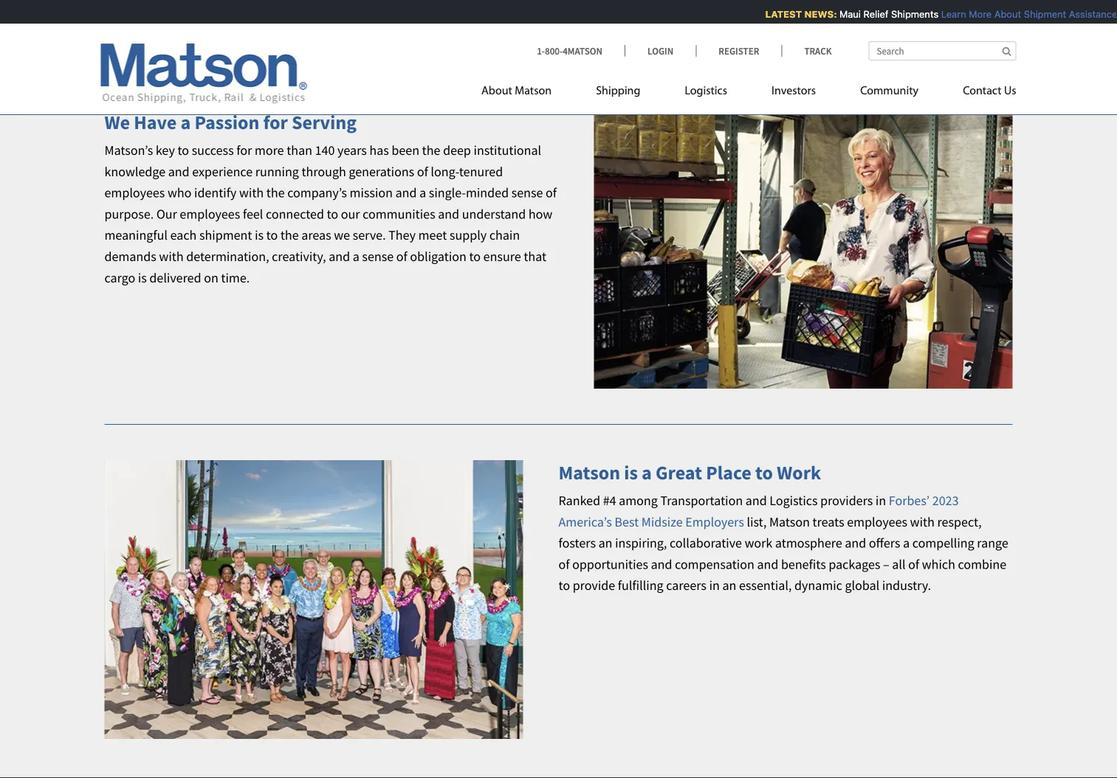 Task type: vqa. For each thing, say whether or not it's contained in the screenshot.
topmost cargo
no



Task type: locate. For each thing, give the bounding box(es) containing it.
community
[[860, 85, 919, 97]]

relief
[[857, 8, 882, 20]]

investors link
[[749, 78, 838, 108]]

4matson
[[563, 45, 603, 57]]

register link
[[696, 45, 781, 57]]

about left 'matson'
[[481, 85, 512, 97]]

about matson
[[481, 85, 552, 97]]

more
[[963, 8, 985, 20]]

1 vertical spatial about
[[481, 85, 512, 97]]

about right more
[[988, 8, 1015, 20]]

1-
[[537, 45, 545, 57]]

matson
[[515, 85, 552, 97]]

learn
[[935, 8, 960, 20]]

login link
[[625, 45, 696, 57]]

learn more about shipment assistance o link
[[935, 8, 1117, 20]]

shipping link
[[574, 78, 663, 108]]

latest news: maui relief shipments learn more about shipment assistance o
[[759, 8, 1117, 20]]

None search field
[[869, 41, 1016, 61]]

contact us link
[[941, 78, 1016, 108]]

0 vertical spatial about
[[988, 8, 1015, 20]]

logistics
[[685, 85, 727, 97]]

Search search field
[[869, 41, 1016, 61]]

track link
[[781, 45, 832, 57]]

1 horizontal spatial about
[[988, 8, 1015, 20]]

top menu navigation
[[481, 78, 1016, 108]]

0 horizontal spatial about
[[481, 85, 512, 97]]

us
[[1004, 85, 1016, 97]]

search image
[[1002, 46, 1011, 56]]

1-800-4matson
[[537, 45, 603, 57]]

about
[[988, 8, 1015, 20], [481, 85, 512, 97]]

news:
[[798, 8, 831, 20]]

shipping
[[596, 85, 640, 97]]

about inside "top menu" navigation
[[481, 85, 512, 97]]

o
[[1114, 8, 1117, 20]]



Task type: describe. For each thing, give the bounding box(es) containing it.
logistics link
[[663, 78, 749, 108]]

community link
[[838, 78, 941, 108]]

contact
[[963, 85, 1002, 97]]

shipment
[[1018, 8, 1060, 20]]

1-800-4matson link
[[537, 45, 625, 57]]

latest
[[759, 8, 796, 20]]

assistance
[[1063, 8, 1111, 20]]

shipments
[[885, 8, 932, 20]]

login
[[648, 45, 674, 57]]

track
[[804, 45, 832, 57]]

maui
[[833, 8, 855, 20]]

blue matson logo with ocean, shipping, truck, rail and logistics written beneath it. image
[[101, 44, 308, 104]]

contact us
[[963, 85, 1016, 97]]

about matson link
[[481, 78, 574, 108]]

register
[[719, 45, 759, 57]]

investors
[[772, 85, 816, 97]]

800-
[[545, 45, 563, 57]]



